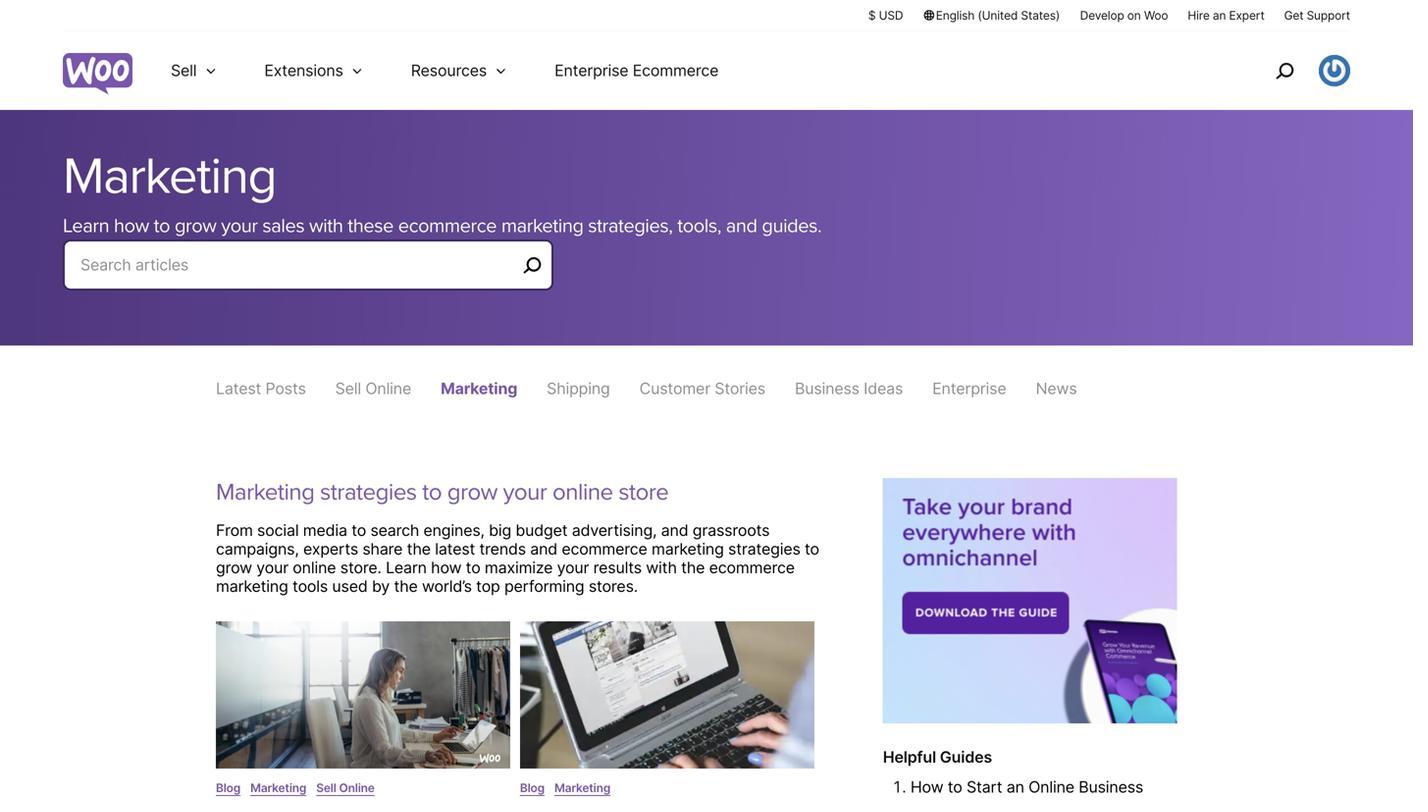 Task type: describe. For each thing, give the bounding box(es) containing it.
(united
[[978, 8, 1018, 23]]

resources button
[[387, 31, 531, 110]]

0 vertical spatial an
[[1213, 8, 1226, 23]]

enterprise ecommerce link
[[531, 31, 742, 110]]

stories
[[715, 379, 766, 398]]

top
[[476, 577, 500, 596]]

support
[[1307, 8, 1351, 23]]

develop
[[1080, 8, 1125, 23]]

hire
[[1188, 8, 1210, 23]]

your left results at the bottom of the page
[[557, 558, 589, 577]]

open account menu image
[[1319, 55, 1351, 86]]

to inside marketing learn how to grow your sales with these ecommerce marketing strategies, tools, and guides.
[[154, 214, 170, 238]]

extensions button
[[241, 31, 387, 110]]

from social media to search engines, big budget advertising, and grassroots campaigns, experts share the latest trends and ecommerce marketing strategies to grow your online store. learn how to maximize your results with the ecommerce marketing tools used by the world's top performing stores.
[[216, 521, 820, 596]]

business owner sending out follow-up emails in her boutique image
[[216, 621, 510, 768]]

used
[[332, 577, 368, 596]]

social
[[257, 521, 299, 540]]

the right by
[[394, 577, 418, 596]]

2 vertical spatial marketing
[[216, 577, 288, 596]]

campaigns,
[[216, 539, 299, 558]]

blog link for business owner sending out follow-up emails in her boutique image
[[216, 781, 241, 795]]

1 horizontal spatial ecommerce
[[562, 539, 648, 558]]

1 horizontal spatial and
[[661, 521, 689, 540]]

latest
[[216, 379, 261, 398]]

from
[[216, 521, 253, 540]]

1 vertical spatial marketing
[[652, 539, 724, 558]]

ecommerce
[[633, 61, 719, 80]]

trends
[[480, 539, 526, 558]]

$ usd
[[869, 8, 903, 23]]

shipping link
[[547, 379, 610, 398]]

grow inside marketing learn how to grow your sales with these ecommerce marketing strategies, tools, and guides.
[[175, 214, 217, 238]]

usd
[[879, 8, 903, 23]]

$
[[869, 8, 876, 23]]

business ideas link
[[795, 379, 903, 398]]

strategies,
[[588, 214, 673, 238]]

marketing for marketing learn how to grow your sales with these ecommerce marketing strategies, tools, and guides.
[[63, 146, 276, 208]]

states)
[[1021, 8, 1060, 23]]

resources
[[411, 61, 487, 80]]

0 horizontal spatial strategies
[[320, 478, 417, 507]]

engines,
[[424, 521, 485, 540]]

grow inside from social media to search engines, big budget advertising, and grassroots campaigns, experts share the latest trends and ecommerce marketing strategies to grow your online store. learn how to maximize your results with the ecommerce marketing tools used by the world's top performing stores.
[[216, 558, 252, 577]]

$ usd button
[[869, 7, 903, 24]]

marketing inside marketing learn how to grow your sales with these ecommerce marketing strategies, tools, and guides.
[[501, 214, 584, 238]]

blog link for business owner working at turning social media followers into customers image
[[520, 781, 545, 795]]

ecommerce inside marketing learn how to grow your sales with these ecommerce marketing strategies, tools, and guides.
[[398, 214, 497, 238]]

marketing strategies to grow your online store
[[216, 478, 669, 507]]

english
[[936, 8, 975, 23]]

world's
[[422, 577, 472, 596]]

with inside from social media to search engines, big budget advertising, and grassroots campaigns, experts share the latest trends and ecommerce marketing strategies to grow your online store. learn how to maximize your results with the ecommerce marketing tools used by the world's top performing stores.
[[646, 558, 677, 577]]

advertising,
[[572, 521, 657, 540]]

hire an expert link
[[1188, 7, 1265, 24]]

latest posts
[[216, 379, 306, 398]]

search image
[[1269, 55, 1301, 86]]

search
[[370, 521, 419, 540]]

customer
[[640, 379, 711, 398]]

the down grassroots at the bottom
[[681, 558, 705, 577]]

0 vertical spatial sell online link
[[335, 379, 411, 398]]

tools,
[[678, 214, 721, 238]]

get support link
[[1285, 7, 1351, 24]]

1 vertical spatial sell online link
[[316, 781, 375, 795]]

store
[[619, 478, 669, 507]]

online inside from social media to search engines, big budget advertising, and grassroots campaigns, experts share the latest trends and ecommerce marketing strategies to grow your online store. learn how to maximize your results with the ecommerce marketing tools used by the world's top performing stores.
[[293, 558, 336, 577]]

maximize
[[485, 558, 553, 577]]

on
[[1128, 8, 1141, 23]]

big
[[489, 521, 512, 540]]

guides.
[[762, 214, 822, 238]]

stores.
[[589, 577, 638, 596]]

hire an expert
[[1188, 8, 1265, 23]]

news
[[1036, 379, 1077, 398]]

start
[[967, 778, 1003, 797]]

blog for blog marketing sell online
[[216, 781, 241, 795]]

marketing for marketing
[[441, 379, 517, 398]]

latest
[[435, 539, 475, 558]]

how inside marketing learn how to grow your sales with these ecommerce marketing strategies, tools, and guides.
[[114, 214, 149, 238]]

experts
[[303, 539, 358, 558]]

business owner working at turning social media followers into customers image
[[520, 621, 815, 768]]

0 horizontal spatial business
[[795, 379, 860, 398]]

0 horizontal spatial and
[[530, 539, 558, 558]]

grassroots
[[693, 521, 770, 540]]

2 vertical spatial sell
[[316, 781, 336, 795]]

develop on woo link
[[1080, 7, 1168, 24]]

share
[[363, 539, 403, 558]]



Task type: locate. For each thing, give the bounding box(es) containing it.
2 blog link from the left
[[520, 781, 545, 795]]

1 horizontal spatial enterprise
[[933, 379, 1007, 398]]

store.
[[340, 558, 382, 577]]

expert
[[1229, 8, 1265, 23]]

enterprise left ecommerce
[[555, 61, 629, 80]]

ecommerce up the stores.
[[562, 539, 648, 558]]

an right hire
[[1213, 8, 1226, 23]]

and up performing
[[530, 539, 558, 558]]

marketing left strategies,
[[501, 214, 584, 238]]

grow up engines,
[[447, 478, 498, 507]]

blog marketing
[[520, 781, 611, 795]]

0 horizontal spatial enterprise
[[555, 61, 629, 80]]

0 vertical spatial with
[[309, 214, 343, 238]]

blog marketing sell online
[[216, 781, 375, 795]]

learn inside from social media to search engines, big budget advertising, and grassroots campaigns, experts share the latest trends and ecommerce marketing strategies to grow your online store. learn how to maximize your results with the ecommerce marketing tools used by the world's top performing stores.
[[386, 558, 427, 577]]

with right sales
[[309, 214, 343, 238]]

marketing down store
[[652, 539, 724, 558]]

online
[[366, 379, 411, 398], [1029, 778, 1075, 797], [339, 781, 375, 795]]

0 vertical spatial marketing
[[501, 214, 584, 238]]

by
[[372, 577, 390, 596]]

ecommerce right these
[[398, 214, 497, 238]]

news link
[[1036, 379, 1077, 398]]

sell online
[[335, 379, 411, 398]]

2 horizontal spatial marketing
[[652, 539, 724, 558]]

strategies
[[320, 478, 417, 507], [728, 539, 801, 558]]

sell online link right posts
[[335, 379, 411, 398]]

2 horizontal spatial ecommerce
[[709, 558, 795, 577]]

marketing learn how to grow your sales with these ecommerce marketing strategies, tools, and guides.
[[63, 146, 822, 238]]

helpful guides
[[883, 748, 992, 767]]

1 vertical spatial online
[[293, 558, 336, 577]]

media
[[303, 521, 347, 540]]

0 vertical spatial learn
[[63, 214, 109, 238]]

online up advertising,
[[553, 478, 613, 507]]

your inside marketing learn how to grow your sales with these ecommerce marketing strategies, tools, and guides.
[[221, 214, 258, 238]]

1 horizontal spatial with
[[646, 558, 677, 577]]

1 horizontal spatial strategies
[[728, 539, 801, 558]]

english (united states) button
[[923, 7, 1061, 24]]

1 vertical spatial business
[[1079, 778, 1144, 797]]

sell for sell online
[[335, 379, 361, 398]]

0 horizontal spatial with
[[309, 214, 343, 238]]

the
[[407, 539, 431, 558], [681, 558, 705, 577], [394, 577, 418, 596]]

0 horizontal spatial blog
[[216, 781, 241, 795]]

1 vertical spatial learn
[[386, 558, 427, 577]]

shipping
[[547, 379, 610, 398]]

with inside marketing learn how to grow your sales with these ecommerce marketing strategies, tools, and guides.
[[309, 214, 343, 238]]

how to start an online business
[[911, 778, 1144, 797]]

enterprise ecommerce
[[555, 61, 719, 80]]

0 horizontal spatial learn
[[63, 214, 109, 238]]

marketing link
[[63, 146, 276, 208], [441, 379, 517, 398], [250, 781, 306, 795], [555, 781, 611, 795]]

budget
[[516, 521, 568, 540]]

marketing
[[501, 214, 584, 238], [652, 539, 724, 558], [216, 577, 288, 596]]

1 horizontal spatial blog link
[[520, 781, 545, 795]]

and right tools, on the top of the page
[[726, 214, 757, 238]]

develop on woo
[[1080, 8, 1168, 23]]

0 vertical spatial grow
[[175, 214, 217, 238]]

ecommerce down grassroots at the bottom
[[709, 558, 795, 577]]

None search field
[[63, 240, 554, 314]]

grow down "from"
[[216, 558, 252, 577]]

results
[[594, 558, 642, 577]]

an right "start"
[[1007, 778, 1025, 797]]

extensions
[[264, 61, 343, 80]]

0 vertical spatial business
[[795, 379, 860, 398]]

grow left sales
[[175, 214, 217, 238]]

grow
[[175, 214, 217, 238], [447, 478, 498, 507], [216, 558, 252, 577]]

1 blog link from the left
[[216, 781, 241, 795]]

service navigation menu element
[[1234, 39, 1351, 103]]

customer stories link
[[640, 379, 766, 398]]

business ideas
[[795, 379, 903, 398]]

1 vertical spatial enterprise
[[933, 379, 1007, 398]]

blog
[[216, 781, 241, 795], [520, 781, 545, 795]]

and
[[726, 214, 757, 238], [661, 521, 689, 540], [530, 539, 558, 558]]

0 horizontal spatial an
[[1007, 778, 1025, 797]]

0 horizontal spatial online
[[293, 558, 336, 577]]

ecommerce
[[398, 214, 497, 238], [562, 539, 648, 558], [709, 558, 795, 577]]

0 horizontal spatial ecommerce
[[398, 214, 497, 238]]

marketing for marketing strategies to grow your online store
[[216, 478, 315, 507]]

business
[[795, 379, 860, 398], [1079, 778, 1144, 797]]

2 blog from the left
[[520, 781, 545, 795]]

how
[[911, 778, 944, 797]]

0 horizontal spatial blog link
[[216, 781, 241, 795]]

and down store
[[661, 521, 689, 540]]

enterprise for enterprise link
[[933, 379, 1007, 398]]

sell button
[[147, 31, 241, 110]]

1 horizontal spatial business
[[1079, 778, 1144, 797]]

tools
[[293, 577, 328, 596]]

0 vertical spatial how
[[114, 214, 149, 238]]

learn
[[63, 214, 109, 238], [386, 558, 427, 577]]

enterprise right ideas
[[933, 379, 1007, 398]]

1 vertical spatial how
[[431, 558, 462, 577]]

0 horizontal spatial how
[[114, 214, 149, 238]]

sell online link down business owner sending out follow-up emails in her boutique image
[[316, 781, 375, 795]]

helpful
[[883, 748, 936, 767]]

enterprise for enterprise ecommerce
[[555, 61, 629, 80]]

learn inside marketing learn how to grow your sales with these ecommerce marketing strategies, tools, and guides.
[[63, 214, 109, 238]]

marketing
[[63, 146, 276, 208], [441, 379, 517, 398], [216, 478, 315, 507], [250, 781, 306, 795], [555, 781, 611, 795]]

1 vertical spatial strategies
[[728, 539, 801, 558]]

1 vertical spatial sell
[[335, 379, 361, 398]]

with
[[309, 214, 343, 238], [646, 558, 677, 577]]

0 vertical spatial strategies
[[320, 478, 417, 507]]

2 vertical spatial grow
[[216, 558, 252, 577]]

strategies inside from social media to search engines, big budget advertising, and grassroots campaigns, experts share the latest trends and ecommerce marketing strategies to grow your online store. learn how to maximize your results with the ecommerce marketing tools used by the world's top performing stores.
[[728, 539, 801, 558]]

english (united states)
[[936, 8, 1060, 23]]

customer stories
[[640, 379, 766, 398]]

how
[[114, 214, 149, 238], [431, 558, 462, 577]]

woo
[[1144, 8, 1168, 23]]

blog link
[[216, 781, 241, 795], [520, 781, 545, 795]]

1 vertical spatial grow
[[447, 478, 498, 507]]

how to start an online business link
[[911, 778, 1144, 797]]

1 vertical spatial an
[[1007, 778, 1025, 797]]

0 horizontal spatial marketing
[[216, 577, 288, 596]]

guides
[[940, 748, 992, 767]]

1 horizontal spatial blog
[[520, 781, 545, 795]]

online down media
[[293, 558, 336, 577]]

0 vertical spatial online
[[553, 478, 613, 507]]

latest posts link
[[216, 379, 306, 398]]

1 horizontal spatial marketing
[[501, 214, 584, 238]]

1 horizontal spatial an
[[1213, 8, 1226, 23]]

sell for sell
[[171, 61, 197, 80]]

1 horizontal spatial online
[[553, 478, 613, 507]]

1 horizontal spatial how
[[431, 558, 462, 577]]

sell online link
[[335, 379, 411, 398], [316, 781, 375, 795]]

the right share
[[407, 539, 431, 558]]

1 horizontal spatial learn
[[386, 558, 427, 577]]

to
[[154, 214, 170, 238], [422, 478, 442, 507], [352, 521, 366, 540], [805, 539, 820, 558], [466, 558, 481, 577], [948, 778, 963, 797]]

0 vertical spatial sell
[[171, 61, 197, 80]]

sell
[[171, 61, 197, 80], [335, 379, 361, 398], [316, 781, 336, 795]]

an
[[1213, 8, 1226, 23], [1007, 778, 1025, 797]]

online
[[553, 478, 613, 507], [293, 558, 336, 577]]

posts
[[266, 379, 306, 398]]

how inside from social media to search engines, big budget advertising, and grassroots campaigns, experts share the latest trends and ecommerce marketing strategies to grow your online store. learn how to maximize your results with the ecommerce marketing tools used by the world's top performing stores.
[[431, 558, 462, 577]]

your left sales
[[221, 214, 258, 238]]

0 vertical spatial enterprise
[[555, 61, 629, 80]]

marketing down the campaigns,
[[216, 577, 288, 596]]

marketing inside marketing learn how to grow your sales with these ecommerce marketing strategies, tools, and guides.
[[63, 146, 276, 208]]

with right results at the bottom of the page
[[646, 558, 677, 577]]

and inside marketing learn how to grow your sales with these ecommerce marketing strategies, tools, and guides.
[[726, 214, 757, 238]]

performing
[[504, 577, 585, 596]]

sell inside button
[[171, 61, 197, 80]]

enterprise link
[[933, 379, 1007, 398]]

your down 'social'
[[256, 558, 289, 577]]

get
[[1285, 8, 1304, 23]]

your
[[221, 214, 258, 238], [503, 478, 547, 507], [256, 558, 289, 577], [557, 558, 589, 577]]

your up budget
[[503, 478, 547, 507]]

ideas
[[864, 379, 903, 398]]

these
[[348, 214, 394, 238]]

2 horizontal spatial and
[[726, 214, 757, 238]]

get support
[[1285, 8, 1351, 23]]

1 vertical spatial with
[[646, 558, 677, 577]]

blog for blog marketing
[[520, 781, 545, 795]]

Search articles search field
[[80, 251, 516, 279]]

sales
[[262, 214, 305, 238]]

1 blog from the left
[[216, 781, 241, 795]]



Task type: vqa. For each thing, say whether or not it's contained in the screenshot.
"ecommerce"
yes



